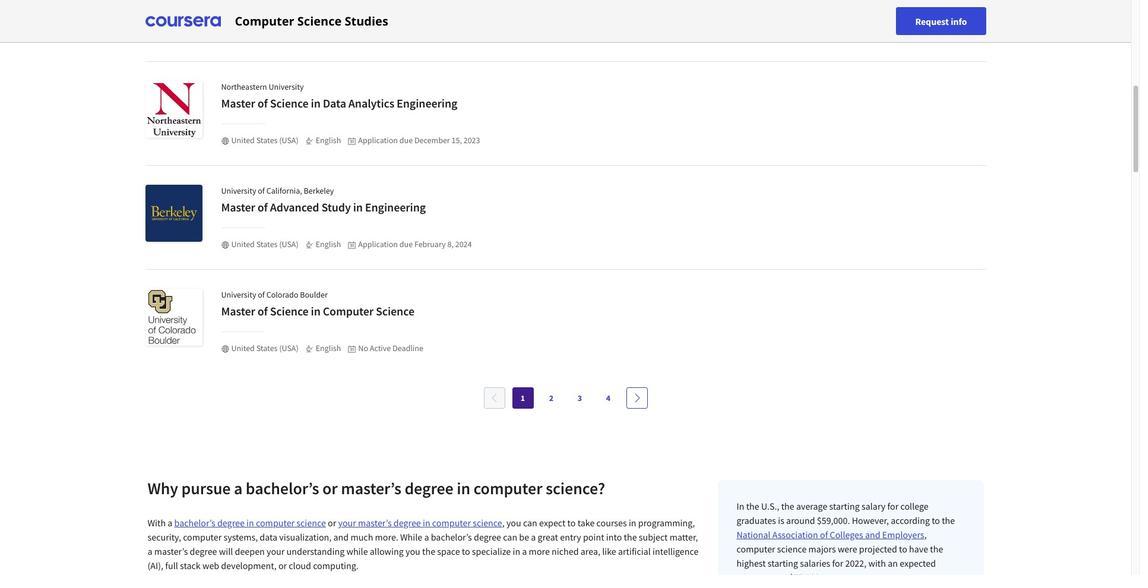 Task type: describe. For each thing, give the bounding box(es) containing it.
bachelor's degree in computer science link
[[174, 517, 326, 529]]

degree up the specialize
[[474, 531, 501, 543]]

university for advanced
[[221, 185, 256, 196]]

request info
[[916, 15, 968, 27]]

application for in
[[358, 239, 398, 250]]

will
[[219, 545, 233, 557]]

university of colorado boulder image
[[145, 289, 202, 346]]

2023
[[464, 135, 480, 146]]

states for master
[[256, 135, 278, 146]]

more
[[529, 545, 550, 557]]

science left studies
[[298, 13, 342, 29]]

an
[[888, 557, 898, 569]]

salaries
[[800, 557, 831, 569]]

coursera image
[[145, 12, 221, 31]]

a right the with at the bottom
[[168, 517, 173, 529]]

space
[[437, 545, 460, 557]]

states for california,
[[256, 239, 278, 250]]

why
[[148, 478, 178, 499]]

university of colorado boulder master of science in computer science
[[221, 289, 415, 318]]

with
[[869, 557, 886, 569]]

$75,000.
[[789, 572, 823, 575]]

request
[[916, 15, 949, 27]]

into
[[606, 531, 622, 543]]

, computer science majors were projected to have the highest starting salaries for 2022, with an expected average over $75,000.
[[737, 529, 944, 575]]

of inside in the u.s., the average starting salary for college graduates is around $59,000. however, according to the national association of colleges and employers
[[820, 529, 828, 541]]

why pursue a bachelor's or master's degree in computer science?
[[148, 478, 605, 499]]

great
[[538, 531, 558, 543]]

2024 for application due february 23, 2024
[[460, 31, 476, 42]]

in
[[737, 500, 745, 512]]

united for colorado
[[231, 343, 255, 353]]

2 button
[[541, 387, 562, 409]]

1 vertical spatial or
[[328, 517, 336, 529]]

stack
[[180, 560, 201, 572]]

have
[[910, 543, 929, 555]]

northeastern university master of science in data analytics engineering
[[221, 81, 458, 111]]

active
[[370, 343, 391, 353]]

for inside , computer science majors were projected to have the highest starting salaries for 2022, with an expected average over $75,000.
[[833, 557, 844, 569]]

northeastern university image
[[145, 81, 202, 138]]

specialize
[[472, 545, 511, 557]]

average inside , computer science majors were projected to have the highest starting salaries for 2022, with an expected average over $75,000.
[[737, 572, 768, 575]]

of inside the northeastern university master of science in data analytics engineering
[[258, 96, 268, 111]]

be
[[519, 531, 529, 543]]

computer science studies
[[235, 13, 388, 29]]

1 english from the top
[[316, 31, 341, 42]]

1 states from the top
[[256, 31, 278, 42]]

association
[[773, 529, 819, 541]]

master for master of science in computer science
[[221, 304, 255, 318]]

, for take
[[502, 517, 505, 529]]

15,
[[452, 135, 462, 146]]

0 horizontal spatial computer
[[235, 13, 294, 29]]

more.
[[375, 531, 399, 543]]

0 vertical spatial bachelor's
[[246, 478, 319, 499]]

niched
[[552, 545, 579, 557]]

science inside , computer science majors were projected to have the highest starting salaries for 2022, with an expected average over $75,000.
[[778, 543, 807, 555]]

master inside the northeastern university master of science in data analytics engineering
[[221, 96, 255, 111]]

however,
[[852, 515, 889, 526]]

starting inside in the u.s., the average starting salary for college graduates is around $59,000. however, according to the national association of colleges and employers
[[830, 500, 860, 512]]

starting inside , computer science majors were projected to have the highest starting salaries for 2022, with an expected average over $75,000.
[[768, 557, 799, 569]]

no active deadline
[[358, 343, 424, 353]]

of down colorado
[[258, 304, 268, 318]]

were
[[838, 543, 858, 555]]

computer inside , you can expect to take courses in programming, security, computer systems, data visualization, and much more. while a bachelor's degree can be a great entry point into the subject matter, a master's degree will deepen your understanding while allowing you the space to specialize in a more niched area, like artificial intelligence (ai), full stack web development, or cloud computing.
[[183, 531, 222, 543]]

degree up while
[[394, 517, 421, 529]]

info
[[951, 15, 968, 27]]

bachelor's inside , you can expect to take courses in programming, security, computer systems, data visualization, and much more. while a bachelor's degree can be a great entry point into the subject matter, a master's degree will deepen your understanding while allowing you the space to specialize in a more niched area, like artificial intelligence (ai), full stack web development, or cloud computing.
[[431, 531, 472, 543]]

degree up web
[[190, 545, 217, 557]]

english for data
[[316, 135, 341, 146]]

advanced
[[270, 200, 319, 214]]

projected
[[860, 543, 898, 555]]

like
[[603, 545, 617, 557]]

point
[[583, 531, 605, 543]]

national
[[737, 529, 771, 541]]

with a bachelor's degree in computer science or your master's degree in computer science
[[148, 517, 502, 529]]

salary
[[862, 500, 886, 512]]

, for projected
[[925, 529, 927, 541]]

united states (usa) for california,
[[231, 239, 299, 250]]

graduates
[[737, 515, 777, 526]]

employers
[[883, 529, 925, 541]]

expected
[[900, 557, 936, 569]]

application for engineering
[[358, 135, 398, 146]]

majors
[[809, 543, 836, 555]]

1 horizontal spatial your
[[338, 517, 356, 529]]

3 button
[[569, 387, 591, 409]]

dartmouth college image
[[145, 0, 202, 34]]

understanding
[[287, 545, 345, 557]]

0 vertical spatial or
[[323, 478, 338, 499]]

master's inside , you can expect to take courses in programming, security, computer systems, data visualization, and much more. while a bachelor's degree can be a great entry point into the subject matter, a master's degree will deepen your understanding while allowing you the space to specialize in a more niched area, like artificial intelligence (ai), full stack web development, or cloud computing.
[[154, 545, 188, 557]]

1 vertical spatial master's
[[358, 517, 392, 529]]

pursue
[[182, 478, 231, 499]]

computing.
[[313, 560, 359, 572]]

over
[[770, 572, 788, 575]]

a down be
[[522, 545, 527, 557]]

to inside in the u.s., the average starting salary for college graduates is around $59,000. however, according to the national association of colleges and employers
[[932, 515, 940, 526]]

visualization,
[[279, 531, 332, 543]]

with
[[148, 517, 166, 529]]

your inside , you can expect to take courses in programming, security, computer systems, data visualization, and much more. while a bachelor's degree can be a great entry point into the subject matter, a master's degree will deepen your understanding while allowing you the space to specialize in a more niched area, like artificial intelligence (ai), full stack web development, or cloud computing.
[[267, 545, 285, 557]]

computer inside university of colorado boulder master of science in computer science
[[323, 304, 374, 318]]

take
[[578, 517, 595, 529]]

deepen
[[235, 545, 265, 557]]

web
[[203, 560, 219, 572]]

0 horizontal spatial you
[[406, 545, 421, 557]]

(usa) for of
[[279, 135, 299, 146]]

the right in
[[747, 500, 760, 512]]

in inside university of colorado boulder master of science in computer science
[[311, 304, 321, 318]]

of left colorado
[[258, 289, 265, 300]]

8,
[[448, 239, 454, 250]]

states for colorado
[[256, 343, 278, 353]]

subject
[[639, 531, 668, 543]]

, you can expect to take courses in programming, security, computer systems, data visualization, and much more. while a bachelor's degree can be a great entry point into the subject matter, a master's degree will deepen your understanding while allowing you the space to specialize in a more niched area, like artificial intelligence (ai), full stack web development, or cloud computing.
[[148, 517, 699, 572]]

u.s.,
[[762, 500, 780, 512]]

engineering inside the northeastern university master of science in data analytics engineering
[[397, 96, 458, 111]]

california,
[[267, 185, 302, 196]]

$59,000.
[[817, 515, 850, 526]]

application due february 8, 2024
[[358, 239, 472, 250]]

allowing
[[370, 545, 404, 557]]

area,
[[581, 545, 601, 557]]

while
[[347, 545, 368, 557]]

much
[[351, 531, 373, 543]]

23,
[[448, 31, 458, 42]]

according
[[891, 515, 930, 526]]

science down colorado
[[270, 304, 309, 318]]

for inside in the u.s., the average starting salary for college graduates is around $59,000. however, according to the national association of colleges and employers
[[888, 500, 899, 512]]

1 due from the top
[[400, 31, 413, 42]]

science up no active deadline at the left
[[376, 304, 415, 318]]

degree up systems,
[[217, 517, 245, 529]]

data
[[323, 96, 346, 111]]

national association of colleges and employers link
[[737, 529, 925, 541]]



Task type: locate. For each thing, give the bounding box(es) containing it.
the right according
[[942, 515, 955, 526]]

application due december 15, 2023
[[358, 135, 480, 146]]

entry
[[560, 531, 581, 543]]

2 master from the top
[[221, 200, 255, 214]]

your up much
[[338, 517, 356, 529]]

is
[[778, 515, 785, 526]]

go to next page image
[[632, 393, 642, 403]]

the left space
[[422, 545, 436, 557]]

a right be
[[531, 531, 536, 543]]

0 vertical spatial application
[[358, 31, 398, 42]]

2 vertical spatial or
[[279, 560, 287, 572]]

1 horizontal spatial average
[[797, 500, 828, 512]]

1 horizontal spatial you
[[507, 517, 521, 529]]

1
[[521, 393, 525, 403]]

matter,
[[670, 531, 698, 543]]

0 horizontal spatial average
[[737, 572, 768, 575]]

1 button
[[512, 387, 534, 409]]

master inside "university of california, berkeley master of advanced study in engineering"
[[221, 200, 255, 214]]

2 united states (usa) from the top
[[231, 135, 299, 146]]

united states (usa) down colorado
[[231, 343, 299, 353]]

2 vertical spatial master's
[[154, 545, 188, 557]]

united for master
[[231, 135, 255, 146]]

united states (usa) for master
[[231, 135, 299, 146]]

to
[[932, 515, 940, 526], [568, 517, 576, 529], [899, 543, 908, 555], [462, 545, 470, 557]]

a right pursue
[[234, 478, 243, 499]]

computer up space
[[432, 517, 471, 529]]

of
[[258, 96, 268, 111], [258, 185, 265, 196], [258, 200, 268, 214], [258, 289, 265, 300], [258, 304, 268, 318], [820, 529, 828, 541]]

0 vertical spatial 2024
[[460, 31, 476, 42]]

computer up 'data'
[[256, 517, 295, 529]]

2024
[[460, 31, 476, 42], [455, 239, 472, 250]]

due
[[400, 31, 413, 42], [400, 135, 413, 146], [400, 239, 413, 250]]

for down were on the bottom of page
[[833, 557, 844, 569]]

1 vertical spatial bachelor's
[[174, 517, 215, 529]]

analytics
[[349, 96, 395, 111]]

0 vertical spatial average
[[797, 500, 828, 512]]

data
[[260, 531, 278, 543]]

2024 for application due february 8, 2024
[[455, 239, 472, 250]]

0 vertical spatial computer
[[235, 13, 294, 29]]

3 (usa) from the top
[[279, 239, 299, 250]]

1 vertical spatial average
[[737, 572, 768, 575]]

, up 'have'
[[925, 529, 927, 541]]

0 horizontal spatial and
[[334, 531, 349, 543]]

can left be
[[503, 531, 518, 543]]

the right 'have'
[[931, 543, 944, 555]]

february
[[415, 31, 446, 42], [415, 239, 446, 250]]

highest
[[737, 557, 766, 569]]

1 vertical spatial starting
[[768, 557, 799, 569]]

states down colorado
[[256, 343, 278, 353]]

due for in
[[400, 239, 413, 250]]

2 united from the top
[[231, 135, 255, 146]]

or inside , you can expect to take courses in programming, security, computer systems, data visualization, and much more. while a bachelor's degree can be a great entry point into the subject matter, a master's degree will deepen your understanding while allowing you the space to specialize in a more niched area, like artificial intelligence (ai), full stack web development, or cloud computing.
[[279, 560, 287, 572]]

1 vertical spatial computer
[[323, 304, 374, 318]]

3 english from the top
[[316, 239, 341, 250]]

0 vertical spatial your
[[338, 517, 356, 529]]

0 vertical spatial master's
[[341, 478, 402, 499]]

0 horizontal spatial for
[[833, 557, 844, 569]]

united for california,
[[231, 239, 255, 250]]

berkeley
[[304, 185, 334, 196]]

,
[[502, 517, 505, 529], [925, 529, 927, 541]]

(usa) for berkeley
[[279, 239, 299, 250]]

bachelor's up security, on the left bottom of the page
[[174, 517, 215, 529]]

can
[[523, 517, 538, 529], [503, 531, 518, 543]]

3 due from the top
[[400, 239, 413, 250]]

1 horizontal spatial starting
[[830, 500, 860, 512]]

4 button
[[598, 387, 619, 409]]

master for master of advanced study in engineering
[[221, 200, 255, 214]]

2 vertical spatial bachelor's
[[431, 531, 472, 543]]

university inside university of colorado boulder master of science in computer science
[[221, 289, 256, 300]]

no
[[358, 343, 368, 353]]

or
[[323, 478, 338, 499], [328, 517, 336, 529], [279, 560, 287, 572]]

due left 23,
[[400, 31, 413, 42]]

3 united states (usa) from the top
[[231, 239, 299, 250]]

degree
[[405, 478, 454, 499], [217, 517, 245, 529], [394, 517, 421, 529], [474, 531, 501, 543], [190, 545, 217, 557]]

science?
[[546, 478, 605, 499]]

northeastern
[[221, 81, 267, 92]]

2 due from the top
[[400, 135, 413, 146]]

university left california,
[[221, 185, 256, 196]]

4 united from the top
[[231, 343, 255, 353]]

degree up your master's degree in computer science link
[[405, 478, 454, 499]]

, inside , computer science majors were projected to have the highest starting salaries for 2022, with an expected average over $75,000.
[[925, 529, 927, 541]]

(usa) down computer science studies
[[279, 31, 299, 42]]

4
[[606, 393, 611, 403]]

science left 'data'
[[270, 96, 309, 111]]

(usa) for boulder
[[279, 343, 299, 353]]

application
[[358, 31, 398, 42], [358, 135, 398, 146], [358, 239, 398, 250]]

and inside , you can expect to take courses in programming, security, computer systems, data visualization, and much more. while a bachelor's degree can be a great entry point into the subject matter, a master's degree will deepen your understanding while allowing you the space to specialize in a more niched area, like artificial intelligence (ai), full stack web development, or cloud computing.
[[334, 531, 349, 543]]

2022,
[[846, 557, 867, 569]]

intelligence
[[653, 545, 699, 557]]

3 application from the top
[[358, 239, 398, 250]]

artificial
[[618, 545, 651, 557]]

engineering
[[397, 96, 458, 111], [365, 200, 426, 214]]

1 february from the top
[[415, 31, 446, 42]]

or left cloud
[[279, 560, 287, 572]]

2 vertical spatial application
[[358, 239, 398, 250]]

states
[[256, 31, 278, 42], [256, 135, 278, 146], [256, 239, 278, 250], [256, 343, 278, 353]]

master's up full
[[154, 545, 188, 557]]

1 vertical spatial february
[[415, 239, 446, 250]]

1 horizontal spatial bachelor's
[[246, 478, 319, 499]]

full
[[165, 560, 178, 572]]

and inside in the u.s., the average starting salary for college graduates is around $59,000. however, according to the national association of colleges and employers
[[866, 529, 881, 541]]

and left much
[[334, 531, 349, 543]]

0 vertical spatial university
[[269, 81, 304, 92]]

2 (usa) from the top
[[279, 135, 299, 146]]

0 horizontal spatial bachelor's
[[174, 517, 215, 529]]

development,
[[221, 560, 277, 572]]

in the u.s., the average starting salary for college graduates is around $59,000. however, according to the national association of colleges and employers
[[737, 500, 955, 541]]

states down computer science studies
[[256, 31, 278, 42]]

1 vertical spatial due
[[400, 135, 413, 146]]

1 horizontal spatial computer
[[323, 304, 374, 318]]

1 horizontal spatial science
[[473, 517, 502, 529]]

request info button
[[897, 7, 987, 35]]

courses
[[597, 517, 627, 529]]

science down "association"
[[778, 543, 807, 555]]

expect
[[539, 517, 566, 529]]

3 states from the top
[[256, 239, 278, 250]]

application due february 23, 2024
[[358, 31, 476, 42]]

2 vertical spatial university
[[221, 289, 256, 300]]

english left no
[[316, 343, 341, 353]]

due for engineering
[[400, 135, 413, 146]]

states up california,
[[256, 135, 278, 146]]

master inside university of colorado boulder master of science in computer science
[[221, 304, 255, 318]]

2024 right 23,
[[460, 31, 476, 42]]

0 vertical spatial can
[[523, 517, 538, 529]]

(ai),
[[148, 560, 163, 572]]

your master's degree in computer science link
[[338, 517, 502, 529]]

to down employers
[[899, 543, 908, 555]]

united states (usa) down advanced
[[231, 239, 299, 250]]

for right salary at the bottom right of the page
[[888, 500, 899, 512]]

2
[[549, 393, 554, 403]]

deadline
[[393, 343, 424, 353]]

2 application from the top
[[358, 135, 398, 146]]

0 horizontal spatial ,
[[502, 517, 505, 529]]

1 master from the top
[[221, 96, 255, 111]]

to up entry
[[568, 517, 576, 529]]

university of california, berkeley image
[[145, 185, 202, 242]]

english down study
[[316, 239, 341, 250]]

security,
[[148, 531, 181, 543]]

, inside , you can expect to take courses in programming, security, computer systems, data visualization, and much more. while a bachelor's degree can be a great entry point into the subject matter, a master's degree will deepen your understanding while allowing you the space to specialize in a more niched area, like artificial intelligence (ai), full stack web development, or cloud computing.
[[502, 517, 505, 529]]

computer down national at the right bottom of the page
[[737, 543, 776, 555]]

4 (usa) from the top
[[279, 343, 299, 353]]

0 vertical spatial due
[[400, 31, 413, 42]]

0 vertical spatial february
[[415, 31, 446, 42]]

of down california,
[[258, 200, 268, 214]]

english down computer science studies
[[316, 31, 341, 42]]

average up 'around'
[[797, 500, 828, 512]]

(usa)
[[279, 31, 299, 42], [279, 135, 299, 146], [279, 239, 299, 250], [279, 343, 299, 353]]

(usa) down university of colorado boulder master of science in computer science
[[279, 343, 299, 353]]

to inside , computer science majors were projected to have the highest starting salaries for 2022, with an expected average over $75,000.
[[899, 543, 908, 555]]

university
[[269, 81, 304, 92], [221, 185, 256, 196], [221, 289, 256, 300]]

bachelor's up space
[[431, 531, 472, 543]]

or up visualization,
[[328, 517, 336, 529]]

united states (usa) down computer science studies
[[231, 31, 299, 42]]

0 horizontal spatial can
[[503, 531, 518, 543]]

cloud
[[289, 560, 311, 572]]

4 united states (usa) from the top
[[231, 343, 299, 353]]

systems,
[[224, 531, 258, 543]]

1 horizontal spatial and
[[866, 529, 881, 541]]

science up visualization,
[[297, 517, 326, 529]]

(usa) up california,
[[279, 135, 299, 146]]

united states (usa)
[[231, 31, 299, 42], [231, 135, 299, 146], [231, 239, 299, 250], [231, 343, 299, 353]]

engineering inside "university of california, berkeley master of advanced study in engineering"
[[365, 200, 426, 214]]

programming,
[[639, 517, 695, 529]]

1 vertical spatial your
[[267, 545, 285, 557]]

0 vertical spatial for
[[888, 500, 899, 512]]

united states (usa) up california,
[[231, 135, 299, 146]]

starting
[[830, 500, 860, 512], [768, 557, 799, 569]]

3 master from the top
[[221, 304, 255, 318]]

the inside , computer science majors were projected to have the highest starting salaries for 2022, with an expected average over $75,000.
[[931, 543, 944, 555]]

computer up will
[[183, 531, 222, 543]]

2 february from the top
[[415, 239, 446, 250]]

0 horizontal spatial your
[[267, 545, 285, 557]]

average inside in the u.s., the average starting salary for college graduates is around $59,000. however, according to the national association of colleges and employers
[[797, 500, 828, 512]]

1 vertical spatial 2024
[[455, 239, 472, 250]]

starting up '$59,000.'
[[830, 500, 860, 512]]

4 states from the top
[[256, 343, 278, 353]]

1 united from the top
[[231, 31, 255, 42]]

1 vertical spatial university
[[221, 185, 256, 196]]

university right northeastern
[[269, 81, 304, 92]]

english down 'data'
[[316, 135, 341, 146]]

, up the specialize
[[502, 517, 505, 529]]

bachelor's
[[246, 478, 319, 499], [174, 517, 215, 529], [431, 531, 472, 543]]

a
[[234, 478, 243, 499], [168, 517, 173, 529], [424, 531, 429, 543], [531, 531, 536, 543], [148, 545, 152, 557], [522, 545, 527, 557]]

0 vertical spatial engineering
[[397, 96, 458, 111]]

university inside the northeastern university master of science in data analytics engineering
[[269, 81, 304, 92]]

the up is
[[782, 500, 795, 512]]

and
[[866, 529, 881, 541], [334, 531, 349, 543]]

1 application from the top
[[358, 31, 398, 42]]

february for 23,
[[415, 31, 446, 42]]

university left colorado
[[221, 289, 256, 300]]

united
[[231, 31, 255, 42], [231, 135, 255, 146], [231, 239, 255, 250], [231, 343, 255, 353]]

due left december
[[400, 135, 413, 146]]

february left 23,
[[415, 31, 446, 42]]

1 vertical spatial for
[[833, 557, 844, 569]]

computer
[[474, 478, 543, 499], [256, 517, 295, 529], [432, 517, 471, 529], [183, 531, 222, 543], [737, 543, 776, 555]]

college
[[901, 500, 929, 512]]

1 horizontal spatial can
[[523, 517, 538, 529]]

1 horizontal spatial ,
[[925, 529, 927, 541]]

master's up more.
[[358, 517, 392, 529]]

due left 8,
[[400, 239, 413, 250]]

master
[[221, 96, 255, 111], [221, 200, 255, 214], [221, 304, 255, 318]]

of left california,
[[258, 185, 265, 196]]

computer up be
[[474, 478, 543, 499]]

study
[[322, 200, 351, 214]]

you up be
[[507, 517, 521, 529]]

0 vertical spatial starting
[[830, 500, 860, 512]]

1 united states (usa) from the top
[[231, 31, 299, 42]]

2 horizontal spatial science
[[778, 543, 807, 555]]

1 vertical spatial master
[[221, 200, 255, 214]]

2 vertical spatial master
[[221, 304, 255, 318]]

february for 8,
[[415, 239, 446, 250]]

december
[[415, 135, 450, 146]]

1 vertical spatial you
[[406, 545, 421, 557]]

to right space
[[462, 545, 470, 557]]

2 english from the top
[[316, 135, 341, 146]]

1 vertical spatial can
[[503, 531, 518, 543]]

1 horizontal spatial for
[[888, 500, 899, 512]]

2024 right 8,
[[455, 239, 472, 250]]

bachelor's up bachelor's degree in computer science link
[[246, 478, 319, 499]]

colleges
[[830, 529, 864, 541]]

computer
[[235, 13, 294, 29], [323, 304, 374, 318]]

1 vertical spatial engineering
[[365, 200, 426, 214]]

0 horizontal spatial starting
[[768, 557, 799, 569]]

4 english from the top
[[316, 343, 341, 353]]

february left 8,
[[415, 239, 446, 250]]

1 (usa) from the top
[[279, 31, 299, 42]]

computer inside , computer science majors were projected to have the highest starting salaries for 2022, with an expected average over $75,000.
[[737, 543, 776, 555]]

science up the specialize
[[473, 517, 502, 529]]

2 vertical spatial due
[[400, 239, 413, 250]]

(usa) down advanced
[[279, 239, 299, 250]]

of down northeastern
[[258, 96, 268, 111]]

in inside the northeastern university master of science in data analytics engineering
[[311, 96, 321, 111]]

1 vertical spatial application
[[358, 135, 398, 146]]

to right according
[[932, 515, 940, 526]]

of up majors at bottom
[[820, 529, 828, 541]]

3
[[578, 393, 582, 403]]

you down while
[[406, 545, 421, 557]]

english for advanced
[[316, 239, 341, 250]]

university for science
[[221, 289, 256, 300]]

and down however,
[[866, 529, 881, 541]]

university of california, berkeley master of advanced study in engineering
[[221, 185, 426, 214]]

united states (usa) for colorado
[[231, 343, 299, 353]]

0 vertical spatial master
[[221, 96, 255, 111]]

master's up much
[[341, 478, 402, 499]]

0 horizontal spatial science
[[297, 517, 326, 529]]

engineering up december
[[397, 96, 458, 111]]

states down advanced
[[256, 239, 278, 250]]

your down 'data'
[[267, 545, 285, 557]]

boulder
[[300, 289, 328, 300]]

studies
[[345, 13, 388, 29]]

or up "with a bachelor's degree in computer science or your master's degree in computer science"
[[323, 478, 338, 499]]

a up (ai),
[[148, 545, 152, 557]]

english for science
[[316, 343, 341, 353]]

university inside "university of california, berkeley master of advanced study in engineering"
[[221, 185, 256, 196]]

2 states from the top
[[256, 135, 278, 146]]

science inside the northeastern university master of science in data analytics engineering
[[270, 96, 309, 111]]

starting up over
[[768, 557, 799, 569]]

engineering up "application due february 8, 2024" at the left top of the page
[[365, 200, 426, 214]]

the up artificial in the bottom right of the page
[[624, 531, 637, 543]]

in inside "university of california, berkeley master of advanced study in engineering"
[[353, 200, 363, 214]]

2 horizontal spatial bachelor's
[[431, 531, 472, 543]]

average down highest
[[737, 572, 768, 575]]

science
[[297, 517, 326, 529], [473, 517, 502, 529], [778, 543, 807, 555]]

3 united from the top
[[231, 239, 255, 250]]

0 vertical spatial you
[[507, 517, 521, 529]]

a right while
[[424, 531, 429, 543]]

can up be
[[523, 517, 538, 529]]



Task type: vqa. For each thing, say whether or not it's contained in the screenshot.


